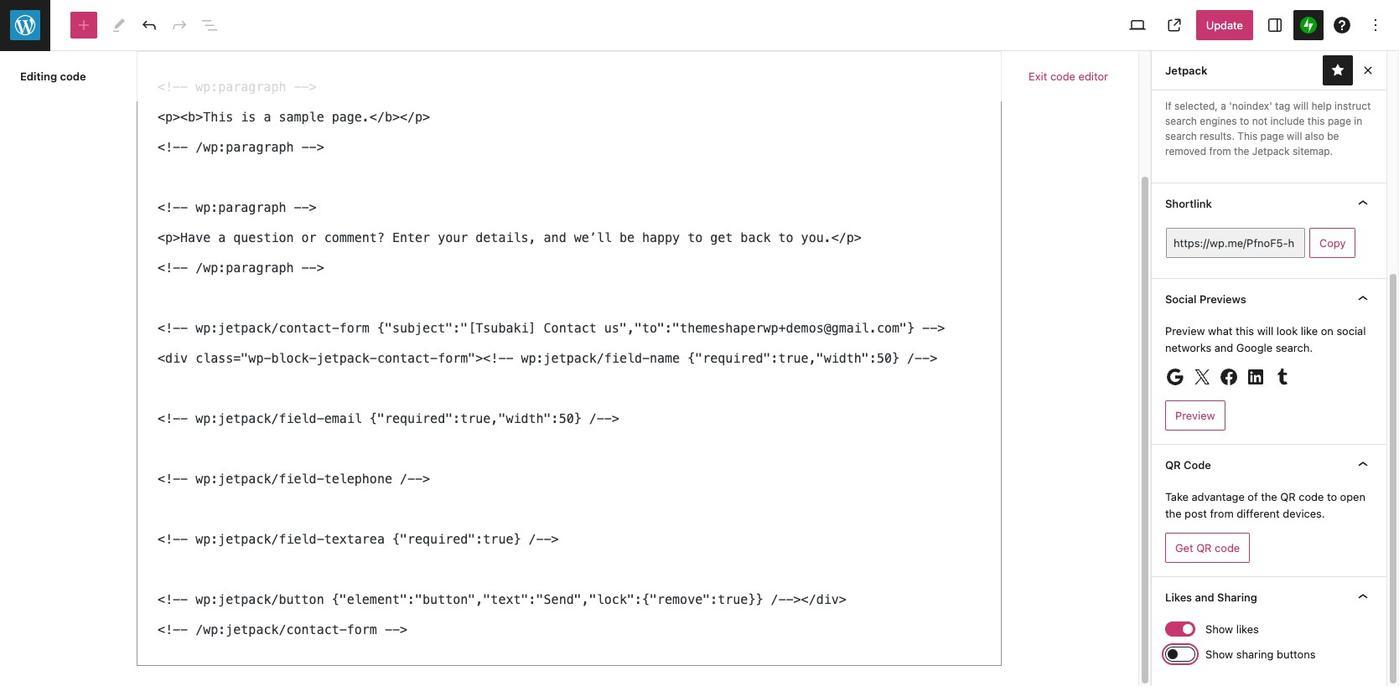 Task type: vqa. For each thing, say whether or not it's contained in the screenshot.
topmost 'will'
yes



Task type: describe. For each thing, give the bounding box(es) containing it.
jetpack image
[[1301, 17, 1317, 34]]

code
[[1184, 459, 1211, 472]]

exit
[[1029, 70, 1048, 83]]

0 horizontal spatial the
[[1166, 507, 1182, 520]]

redo image
[[169, 15, 190, 35]]

editing code
[[20, 70, 86, 83]]

if
[[1166, 100, 1172, 112]]

exit code editor
[[1029, 70, 1109, 83]]

include
[[1271, 115, 1305, 128]]

not
[[1252, 115, 1268, 128]]

help
[[1312, 100, 1332, 112]]

this inside the preview what this will look like on social networks and google search.
[[1236, 325, 1254, 338]]

code inside button
[[1051, 70, 1076, 83]]

view page image
[[1164, 15, 1185, 35]]

a
[[1221, 100, 1227, 112]]

qr inside the get qr code button
[[1197, 542, 1212, 555]]

social
[[1337, 325, 1366, 338]]

jetpack inside if selected, a 'noindex' tag will help instruct search engines to not include this page in search results. this page will also be removed from the jetpack sitemap.
[[1252, 145, 1290, 158]]

preview button
[[1166, 401, 1226, 431]]

will inside the preview what this will look like on social networks and google search.
[[1257, 325, 1274, 338]]

sharing
[[1218, 591, 1258, 605]]

code right editing
[[60, 70, 86, 83]]

preview for preview what this will look like on social networks and google search.
[[1166, 325, 1205, 338]]

to inside if selected, a 'noindex' tag will help instruct search engines to not include this page in search results. this page will also be removed from the jetpack sitemap.
[[1240, 115, 1250, 128]]

show for show sharing buttons
[[1206, 648, 1234, 662]]

if selected, a 'noindex' tag will help instruct search engines to not include this page in search results. this page will also be removed from the jetpack sitemap.
[[1166, 100, 1371, 158]]

instruct
[[1335, 100, 1371, 112]]

update
[[1206, 18, 1244, 32]]

social
[[1166, 293, 1197, 306]]

like
[[1301, 325, 1318, 338]]

shortlink button
[[1152, 184, 1387, 224]]

'noindex'
[[1229, 100, 1273, 112]]

options image
[[1366, 15, 1386, 35]]

also
[[1305, 130, 1325, 143]]

preview for preview
[[1176, 409, 1215, 423]]

networks
[[1166, 341, 1212, 354]]

likes
[[1166, 591, 1192, 605]]

open
[[1340, 491, 1366, 504]]

from inside hide page from search engines
[[1261, 59, 1284, 73]]

search.
[[1276, 341, 1313, 354]]

2 horizontal spatial page
[[1328, 115, 1352, 128]]

get qr code
[[1176, 542, 1240, 555]]

the inside if selected, a 'noindex' tag will help instruct search engines to not include this page in search results. this page will also be removed from the jetpack sitemap.
[[1234, 145, 1250, 158]]

close plugin image
[[1358, 60, 1379, 80]]

devices.
[[1283, 507, 1325, 520]]

settings image
[[1265, 15, 1285, 35]]

0 vertical spatial will
[[1294, 100, 1309, 112]]

engines inside hide page from search engines
[[1206, 75, 1246, 88]]

advantage
[[1192, 491, 1245, 504]]

Start writing with text or HTML text field
[[137, 51, 1002, 666]]

and inside dropdown button
[[1195, 591, 1215, 605]]

copy
[[1320, 237, 1346, 250]]

likes and sharing
[[1166, 591, 1258, 605]]

hide page from search engines
[[1206, 59, 1321, 88]]

what
[[1208, 325, 1233, 338]]

previews
[[1200, 293, 1247, 306]]

sharing
[[1237, 648, 1274, 662]]

update button
[[1196, 10, 1254, 40]]

get
[[1176, 542, 1194, 555]]

different
[[1237, 507, 1280, 520]]

preview image
[[1128, 15, 1148, 35]]



Task type: locate. For each thing, give the bounding box(es) containing it.
0 vertical spatial show
[[1206, 623, 1234, 637]]

this up also
[[1308, 115, 1325, 128]]

preview inside the preview what this will look like on social networks and google search.
[[1166, 325, 1205, 338]]

0 vertical spatial this
[[1308, 115, 1325, 128]]

to left open
[[1327, 491, 1338, 504]]

will
[[1294, 100, 1309, 112], [1287, 130, 1303, 143], [1257, 325, 1274, 338]]

and right 'likes'
[[1195, 591, 1215, 605]]

from
[[1261, 59, 1284, 73], [1209, 145, 1232, 158], [1210, 507, 1234, 520]]

post
[[1185, 507, 1207, 520]]

1 vertical spatial qr
[[1281, 491, 1296, 504]]

qr inside the take advantage of the qr code to open the post from different devices.
[[1281, 491, 1296, 504]]

0 vertical spatial and
[[1215, 341, 1234, 354]]

1 horizontal spatial qr
[[1197, 542, 1212, 555]]

and
[[1215, 341, 1234, 354], [1195, 591, 1215, 605]]

jetpack up selected,
[[1166, 64, 1208, 77]]

preview what this will look like on social networks and google search.
[[1166, 325, 1366, 354]]

in
[[1354, 115, 1363, 128]]

tag
[[1275, 100, 1291, 112]]

page
[[1232, 59, 1258, 73], [1328, 115, 1352, 128], [1261, 130, 1284, 143]]

code up devices.
[[1299, 491, 1324, 504]]

from inside if selected, a 'noindex' tag will help instruct search engines to not include this page in search results. this page will also be removed from the jetpack sitemap.
[[1209, 145, 1232, 158]]

and inside the preview what this will look like on social networks and google search.
[[1215, 341, 1234, 354]]

to inside the take advantage of the qr code to open the post from different devices.
[[1327, 491, 1338, 504]]

2 horizontal spatial the
[[1261, 491, 1278, 504]]

code inside button
[[1215, 542, 1240, 555]]

1 vertical spatial to
[[1327, 491, 1338, 504]]

0 vertical spatial search
[[1287, 59, 1321, 73]]

preview
[[1166, 325, 1205, 338], [1176, 409, 1215, 423]]

0 horizontal spatial jetpack
[[1166, 64, 1208, 77]]

qr right get
[[1197, 542, 1212, 555]]

0 horizontal spatial qr
[[1166, 459, 1181, 472]]

search
[[1287, 59, 1321, 73], [1166, 115, 1197, 128], [1166, 130, 1197, 143]]

get qr code button
[[1166, 533, 1250, 564]]

qr left 'code'
[[1166, 459, 1181, 472]]

shortlink
[[1166, 197, 1212, 211]]

removed
[[1166, 145, 1207, 158]]

selected,
[[1175, 100, 1218, 112]]

2 vertical spatial page
[[1261, 130, 1284, 143]]

help image
[[1332, 15, 1353, 35]]

qr up devices.
[[1281, 491, 1296, 504]]

1 horizontal spatial jetpack
[[1252, 145, 1290, 158]]

of
[[1248, 491, 1258, 504]]

qr
[[1166, 459, 1181, 472], [1281, 491, 1296, 504], [1197, 542, 1212, 555]]

be
[[1328, 130, 1339, 143]]

1 show from the top
[[1206, 623, 1234, 637]]

likes and sharing button
[[1152, 578, 1387, 618]]

code right exit
[[1051, 70, 1076, 83]]

on
[[1321, 325, 1334, 338]]

unpin from toolbar image
[[1328, 60, 1348, 80]]

2 vertical spatial qr
[[1197, 542, 1212, 555]]

0 vertical spatial from
[[1261, 59, 1284, 73]]

show left likes
[[1206, 623, 1234, 637]]

will down include
[[1287, 130, 1303, 143]]

show for show likes
[[1206, 623, 1234, 637]]

show likes
[[1206, 623, 1259, 637]]

show down show likes at bottom
[[1206, 648, 1234, 662]]

page inside hide page from search engines
[[1232, 59, 1258, 73]]

0 horizontal spatial to
[[1240, 115, 1250, 128]]

1 horizontal spatial this
[[1308, 115, 1325, 128]]

1 horizontal spatial to
[[1327, 491, 1338, 504]]

2 vertical spatial from
[[1210, 507, 1234, 520]]

1 vertical spatial page
[[1328, 115, 1352, 128]]

results.
[[1200, 130, 1235, 143]]

0 vertical spatial the
[[1234, 145, 1250, 158]]

page down not
[[1261, 130, 1284, 143]]

will right tag
[[1294, 100, 1309, 112]]

1 vertical spatial search
[[1166, 115, 1197, 128]]

to
[[1240, 115, 1250, 128], [1327, 491, 1338, 504]]

1 vertical spatial show
[[1206, 648, 1234, 662]]

0 vertical spatial qr
[[1166, 459, 1181, 472]]

code inside the take advantage of the qr code to open the post from different devices.
[[1299, 491, 1324, 504]]

1 vertical spatial preview
[[1176, 409, 1215, 423]]

search left unpin from toolbar image
[[1287, 59, 1321, 73]]

0 vertical spatial engines
[[1206, 75, 1246, 88]]

exit code editor button
[[1019, 61, 1119, 91]]

look
[[1277, 325, 1298, 338]]

2 show from the top
[[1206, 648, 1234, 662]]

1 vertical spatial the
[[1261, 491, 1278, 504]]

editing
[[20, 70, 57, 83]]

0 vertical spatial preview
[[1166, 325, 1205, 338]]

will up google
[[1257, 325, 1274, 338]]

engines up results.
[[1200, 115, 1237, 128]]

search inside hide page from search engines
[[1287, 59, 1321, 73]]

jetpack
[[1166, 64, 1208, 77], [1252, 145, 1290, 158]]

code right get
[[1215, 542, 1240, 555]]

from down settings image
[[1261, 59, 1284, 73]]

the down 'this'
[[1234, 145, 1250, 158]]

this inside if selected, a 'noindex' tag will help instruct search engines to not include this page in search results. this page will also be removed from the jetpack sitemap.
[[1308, 115, 1325, 128]]

1 vertical spatial engines
[[1200, 115, 1237, 128]]

2 horizontal spatial qr
[[1281, 491, 1296, 504]]

2 vertical spatial will
[[1257, 325, 1274, 338]]

buttons
[[1277, 648, 1316, 662]]

this
[[1308, 115, 1325, 128], [1236, 325, 1254, 338]]

to left not
[[1240, 115, 1250, 128]]

and down what
[[1215, 341, 1234, 354]]

take advantage of the qr code to open the post from different devices.
[[1166, 491, 1366, 520]]

likes
[[1237, 623, 1259, 637]]

1 horizontal spatial page
[[1261, 130, 1284, 143]]

editor
[[1079, 70, 1109, 83]]

copy button
[[1310, 228, 1356, 258]]

from down advantage
[[1210, 507, 1234, 520]]

None text field
[[1166, 228, 1306, 258]]

preview up 'code'
[[1176, 409, 1215, 423]]

engines inside if selected, a 'noindex' tag will help instruct search engines to not include this page in search results. this page will also be removed from the jetpack sitemap.
[[1200, 115, 1237, 128]]

0 vertical spatial to
[[1240, 115, 1250, 128]]

page up be
[[1328, 115, 1352, 128]]

undo image
[[139, 15, 159, 35]]

qr code button
[[1152, 445, 1387, 486]]

from inside the take advantage of the qr code to open the post from different devices.
[[1210, 507, 1234, 520]]

search up removed
[[1166, 130, 1197, 143]]

0 vertical spatial page
[[1232, 59, 1258, 73]]

0 horizontal spatial this
[[1236, 325, 1254, 338]]

hide
[[1206, 59, 1229, 73]]

0 horizontal spatial page
[[1232, 59, 1258, 73]]

1 vertical spatial from
[[1209, 145, 1232, 158]]

engines
[[1206, 75, 1246, 88], [1200, 115, 1237, 128]]

the down take
[[1166, 507, 1182, 520]]

preview up networks
[[1166, 325, 1205, 338]]

0 vertical spatial jetpack
[[1166, 64, 1208, 77]]

search down if
[[1166, 115, 1197, 128]]

1 vertical spatial will
[[1287, 130, 1303, 143]]

the
[[1234, 145, 1250, 158], [1261, 491, 1278, 504], [1166, 507, 1182, 520]]

preview inside button
[[1176, 409, 1215, 423]]

qr code
[[1166, 459, 1211, 472]]

2 vertical spatial search
[[1166, 130, 1197, 143]]

1 vertical spatial jetpack
[[1252, 145, 1290, 158]]

this
[[1238, 130, 1258, 143]]

jetpack down 'this'
[[1252, 145, 1290, 158]]

social previews
[[1166, 293, 1247, 306]]

1 horizontal spatial the
[[1234, 145, 1250, 158]]

code
[[60, 70, 86, 83], [1051, 70, 1076, 83], [1299, 491, 1324, 504], [1215, 542, 1240, 555]]

1 vertical spatial and
[[1195, 591, 1215, 605]]

qr inside qr code dropdown button
[[1166, 459, 1181, 472]]

google
[[1237, 341, 1273, 354]]

show
[[1206, 623, 1234, 637], [1206, 648, 1234, 662]]

social previews button
[[1152, 279, 1387, 320]]

page right hide
[[1232, 59, 1258, 73]]

1 vertical spatial this
[[1236, 325, 1254, 338]]

the right of
[[1261, 491, 1278, 504]]

from down results.
[[1209, 145, 1232, 158]]

this up google
[[1236, 325, 1254, 338]]

sitemap.
[[1293, 145, 1333, 158]]

2 vertical spatial the
[[1166, 507, 1182, 520]]

take
[[1166, 491, 1189, 504]]

engines down hide
[[1206, 75, 1246, 88]]

show sharing buttons
[[1206, 648, 1316, 662]]



